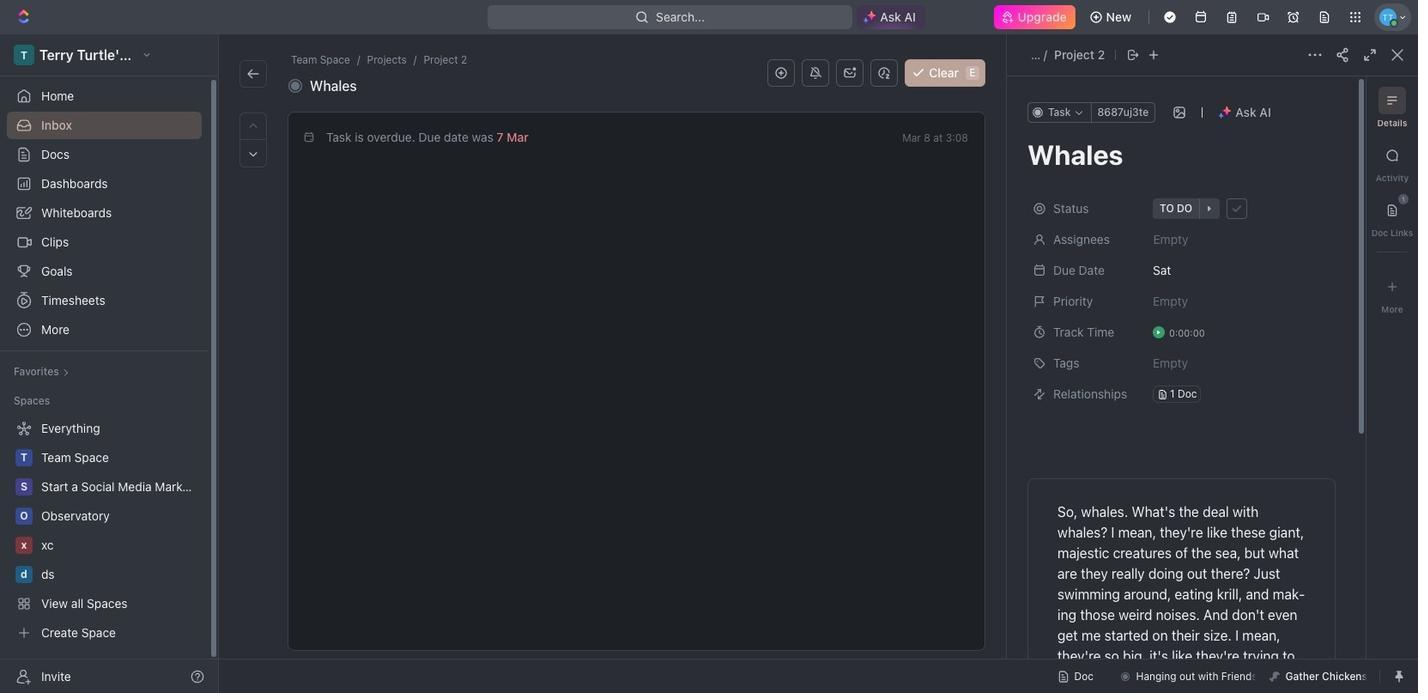 Task type: describe. For each thing, give the bounding box(es) containing it.
tree inside sidebar navigation
[[7, 415, 202, 647]]

task sidebar navigation tab list
[[1372, 87, 1414, 648]]

terry turtle's workspace, , element
[[14, 45, 34, 65]]

xc, , element
[[15, 537, 33, 554]]

Edit task name text field
[[1028, 138, 1336, 171]]

team space, , element
[[15, 449, 33, 466]]

ds, , element
[[15, 566, 33, 583]]



Task type: vqa. For each thing, say whether or not it's contained in the screenshot.
"do you want to enable browser notifications? enable hide this"
no



Task type: locate. For each thing, give the bounding box(es) containing it.
start a social media marketing agency, , element
[[15, 478, 33, 496]]

sidebar navigation
[[0, 34, 222, 693]]

observatory, , element
[[15, 508, 33, 525]]

tree
[[7, 415, 202, 647]]

drumstick bite image
[[1271, 671, 1281, 682]]



